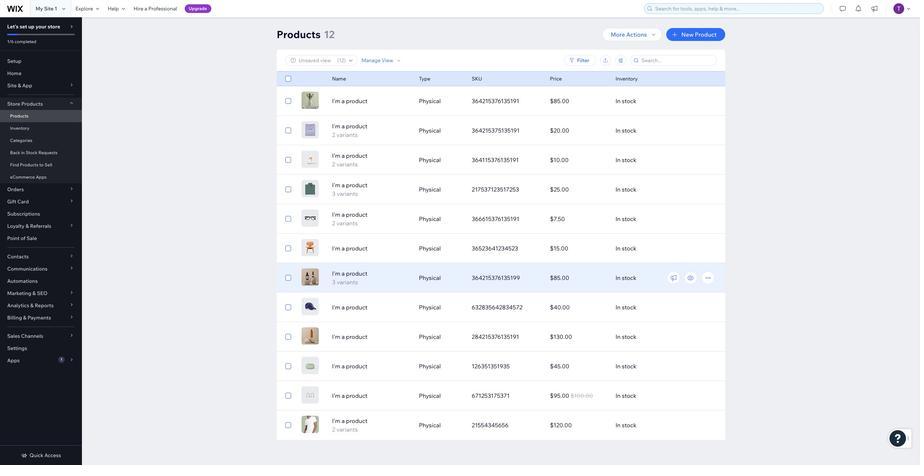 Task type: locate. For each thing, give the bounding box(es) containing it.
in stock link for 364215375135191
[[612, 122, 690, 139]]

site down home at the left of the page
[[7, 82, 17, 89]]

2 physical from the top
[[419, 127, 441, 134]]

364115376135191
[[472, 156, 519, 164]]

filter
[[578, 57, 590, 64]]

& left the seo
[[32, 290, 36, 297]]

1 vertical spatial i'm a product 3 variants
[[332, 270, 368, 286]]

1 horizontal spatial apps
[[36, 174, 47, 180]]

& right "loyalty"
[[26, 223, 29, 229]]

stock for 632835642834572
[[622, 304, 637, 311]]

0 vertical spatial site
[[44, 5, 54, 12]]

categories
[[10, 138, 32, 143]]

variants for 364215375135191
[[337, 131, 358, 138]]

billing
[[7, 315, 22, 321]]

7 physical link from the top
[[415, 269, 468, 287]]

stock
[[26, 150, 38, 155]]

upgrade
[[189, 6, 207, 11]]

4 variants from the top
[[337, 220, 358, 227]]

in for 217537123517253
[[616, 186, 621, 193]]

new
[[682, 31, 694, 38]]

None checkbox
[[286, 97, 291, 105], [286, 185, 291, 194], [286, 215, 291, 223], [286, 274, 291, 282], [286, 303, 291, 312], [286, 362, 291, 371], [286, 421, 291, 430], [286, 97, 291, 105], [286, 185, 291, 194], [286, 215, 291, 223], [286, 274, 291, 282], [286, 303, 291, 312], [286, 362, 291, 371], [286, 421, 291, 430]]

products 12
[[277, 28, 335, 41]]

physical for 217537123517253
[[419, 186, 441, 193]]

let's set up your store
[[7, 23, 60, 30]]

4 in from the top
[[616, 186, 621, 193]]

3 i'm from the top
[[332, 152, 341, 159]]

4 physical from the top
[[419, 186, 441, 193]]

i'm a product link for 364215376135191
[[328, 97, 415, 105]]

1 horizontal spatial 1
[[61, 358, 62, 362]]

&
[[18, 82, 21, 89], [26, 223, 29, 229], [32, 290, 36, 297], [30, 302, 34, 309], [23, 315, 26, 321]]

8 i'm from the top
[[332, 304, 341, 311]]

variants for 21554345656
[[337, 426, 358, 433]]

5 variants from the top
[[337, 279, 358, 286]]

i'm a product for 126351351935
[[332, 363, 368, 370]]

variants
[[337, 131, 358, 138], [337, 161, 358, 168], [337, 190, 358, 197], [337, 220, 358, 227], [337, 279, 358, 286], [337, 426, 358, 433]]

0 vertical spatial inventory
[[616, 76, 638, 82]]

36523641234523 link
[[468, 240, 546, 257]]

in stock for 126351351935
[[616, 363, 637, 370]]

10 stock from the top
[[622, 363, 637, 370]]

21554345656
[[472, 422, 509, 429]]

product
[[346, 97, 368, 105], [346, 123, 368, 130], [346, 152, 368, 159], [346, 182, 368, 189], [346, 211, 368, 218], [346, 245, 368, 252], [346, 270, 368, 277], [346, 304, 368, 311], [346, 333, 368, 341], [346, 363, 368, 370], [346, 392, 368, 400], [346, 418, 368, 425]]

4 physical link from the top
[[415, 181, 468, 198]]

app
[[22, 82, 32, 89]]

in stock link for 36523641234523
[[612, 240, 690, 257]]

& left app
[[18, 82, 21, 89]]

apps inside ecommerce apps link
[[36, 174, 47, 180]]

$85.00 down the price
[[550, 97, 570, 105]]

sale
[[27, 235, 37, 242]]

set
[[20, 23, 27, 30]]

& left reports at bottom
[[30, 302, 34, 309]]

sidebar element
[[0, 17, 82, 465]]

physical
[[419, 97, 441, 105], [419, 127, 441, 134], [419, 156, 441, 164], [419, 186, 441, 193], [419, 215, 441, 223], [419, 245, 441, 252], [419, 274, 441, 282], [419, 304, 441, 311], [419, 333, 441, 341], [419, 363, 441, 370], [419, 392, 441, 400], [419, 422, 441, 429]]

11 in stock from the top
[[616, 392, 637, 400]]

5 stock from the top
[[622, 215, 637, 223]]

i'm a product link for 284215376135191
[[328, 333, 415, 341]]

0 vertical spatial apps
[[36, 174, 47, 180]]

hire a professional link
[[129, 0, 181, 17]]

12 physical from the top
[[419, 422, 441, 429]]

1 2 from the top
[[332, 131, 336, 138]]

billing & payments button
[[0, 312, 82, 324]]

$85.00
[[550, 97, 570, 105], [550, 274, 570, 282]]

in stock for 364115376135191
[[616, 156, 637, 164]]

364215376135191 link
[[468, 92, 546, 110]]

671253175371 link
[[468, 387, 546, 405]]

4 in stock link from the top
[[612, 181, 690, 198]]

6 in stock link from the top
[[612, 240, 690, 257]]

completed
[[15, 39, 36, 44]]

hire a professional
[[134, 5, 177, 12]]

8 physical from the top
[[419, 304, 441, 311]]

1 vertical spatial 1
[[61, 358, 62, 362]]

$85.00 link for 364215376135191
[[546, 92, 612, 110]]

help
[[108, 5, 119, 12]]

0 vertical spatial 1
[[55, 5, 57, 12]]

1 in stock from the top
[[616, 97, 637, 105]]

1 i'm a product 2 variants from the top
[[332, 123, 368, 138]]

physical for 366615376135191
[[419, 215, 441, 223]]

0 horizontal spatial inventory
[[10, 126, 29, 131]]

i'm a product link for 126351351935
[[328, 362, 415, 371]]

1 vertical spatial 3
[[332, 279, 336, 286]]

in stock link
[[612, 92, 690, 110], [612, 122, 690, 139], [612, 151, 690, 169], [612, 181, 690, 198], [612, 210, 690, 228], [612, 240, 690, 257], [612, 269, 690, 287], [612, 299, 690, 316], [612, 328, 690, 346], [612, 358, 690, 375], [612, 387, 690, 405], [612, 417, 690, 434]]

variants for 217537123517253
[[337, 190, 358, 197]]

0 vertical spatial i'm a product 3 variants
[[332, 182, 368, 197]]

physical link for 364215376135199
[[415, 269, 468, 287]]

1 vertical spatial $85.00 link
[[546, 269, 612, 287]]

3 variants from the top
[[337, 190, 358, 197]]

2 i'm a product link from the top
[[328, 244, 415, 253]]

8 in stock link from the top
[[612, 299, 690, 316]]

0 vertical spatial $85.00 link
[[546, 92, 612, 110]]

9 physical from the top
[[419, 333, 441, 341]]

& right the billing
[[23, 315, 26, 321]]

settings
[[7, 345, 27, 352]]

4 stock from the top
[[622, 186, 637, 193]]

6 stock from the top
[[622, 245, 637, 252]]

4 in stock from the top
[[616, 186, 637, 193]]

3 in stock from the top
[[616, 156, 637, 164]]

3 physical from the top
[[419, 156, 441, 164]]

inventory
[[616, 76, 638, 82], [10, 126, 29, 131]]

automations link
[[0, 275, 82, 287]]

1 i'm a product link from the top
[[328, 97, 415, 105]]

1 $85.00 from the top
[[550, 97, 570, 105]]

5 physical from the top
[[419, 215, 441, 223]]

12 up unsaved view 'field'
[[324, 28, 335, 41]]

11 in stock link from the top
[[612, 387, 690, 405]]

stock for 366615376135191
[[622, 215, 637, 223]]

6 i'm a product from the top
[[332, 392, 368, 400]]

2 i'm a product 2 variants from the top
[[332, 152, 368, 168]]

12 in from the top
[[616, 422, 621, 429]]

4 i'm a product 2 variants from the top
[[332, 418, 368, 433]]

2 for 364215375135191
[[332, 131, 336, 138]]

analytics & reports
[[7, 302, 54, 309]]

$85.00 up the $40.00
[[550, 274, 570, 282]]

6 physical from the top
[[419, 245, 441, 252]]

my
[[36, 5, 43, 12]]

1 down settings link at the left bottom of the page
[[61, 358, 62, 362]]

referrals
[[30, 223, 51, 229]]

10 physical link from the top
[[415, 358, 468, 375]]

10 in stock from the top
[[616, 363, 637, 370]]

site & app
[[7, 82, 32, 89]]

in stock link for 21554345656
[[612, 417, 690, 434]]

automations
[[7, 278, 38, 285]]

contacts
[[7, 254, 29, 260]]

$10.00 link
[[546, 151, 612, 169]]

126351351935 link
[[468, 358, 546, 375]]

quick
[[30, 452, 43, 459]]

2 in stock link from the top
[[612, 122, 690, 139]]

1 vertical spatial $85.00
[[550, 274, 570, 282]]

subscriptions
[[7, 211, 40, 217]]

7 stock from the top
[[622, 274, 637, 282]]

Unsaved view field
[[297, 55, 335, 65]]

3 i'm a product 2 variants from the top
[[332, 211, 368, 227]]

5 product from the top
[[346, 211, 368, 218]]

store products
[[7, 101, 43, 107]]

1 physical from the top
[[419, 97, 441, 105]]

& for marketing
[[32, 290, 36, 297]]

0 horizontal spatial 1
[[55, 5, 57, 12]]

8 physical link from the top
[[415, 299, 468, 316]]

variants for 364215376135199
[[337, 279, 358, 286]]

12 up name
[[339, 57, 344, 64]]

find
[[10, 162, 19, 168]]

$85.00 for 364215376135199
[[550, 274, 570, 282]]

new product
[[682, 31, 717, 38]]

2 $85.00 link from the top
[[546, 269, 612, 287]]

3 in stock link from the top
[[612, 151, 690, 169]]

in for 36523641234523
[[616, 245, 621, 252]]

9 product from the top
[[346, 333, 368, 341]]

4 2 from the top
[[332, 426, 336, 433]]

apps down find products to sell link
[[36, 174, 47, 180]]

contacts button
[[0, 251, 82, 263]]

$100.00
[[571, 392, 593, 400]]

& inside dropdown button
[[32, 290, 36, 297]]

3 for 217537123517253
[[332, 190, 336, 197]]

12 for products 12
[[324, 28, 335, 41]]

$85.00 link down $15.00 link
[[546, 269, 612, 287]]

1 vertical spatial site
[[7, 82, 17, 89]]

None checkbox
[[286, 74, 291, 83], [286, 126, 291, 135], [286, 156, 291, 164], [286, 244, 291, 253], [286, 333, 291, 341], [286, 392, 291, 400], [286, 74, 291, 83], [286, 126, 291, 135], [286, 156, 291, 164], [286, 244, 291, 253], [286, 333, 291, 341], [286, 392, 291, 400]]

sku
[[472, 76, 482, 82]]

1/6
[[7, 39, 14, 44]]

explore
[[76, 5, 93, 12]]

2
[[332, 131, 336, 138], [332, 161, 336, 168], [332, 220, 336, 227], [332, 426, 336, 433]]

12 in stock link from the top
[[612, 417, 690, 434]]

products up products link
[[21, 101, 43, 107]]

in stock for 671253175371
[[616, 392, 637, 400]]

your
[[36, 23, 47, 30]]

2 for 21554345656
[[332, 426, 336, 433]]

hire
[[134, 5, 143, 12]]

5 in stock link from the top
[[612, 210, 690, 228]]

actions
[[627, 31, 647, 38]]

i'm a product for 36523641234523
[[332, 245, 368, 252]]

0 vertical spatial 3
[[332, 190, 336, 197]]

1 right my
[[55, 5, 57, 12]]

0 vertical spatial $85.00
[[550, 97, 570, 105]]

upgrade button
[[185, 4, 211, 13]]

stock for 364215376135191
[[622, 97, 637, 105]]

in for 126351351935
[[616, 363, 621, 370]]

in stock for 366615376135191
[[616, 215, 637, 223]]

physical for 364215375135191
[[419, 127, 441, 134]]

2 variants from the top
[[337, 161, 358, 168]]

i'm a product for 364215376135191
[[332, 97, 368, 105]]

i'm a product link for 36523641234523
[[328, 244, 415, 253]]

ecommerce apps link
[[0, 171, 82, 183]]

loyalty
[[7, 223, 24, 229]]

store products button
[[0, 98, 82, 110]]

orders button
[[0, 183, 82, 196]]

physical for 284215376135191
[[419, 333, 441, 341]]

physical link for 126351351935
[[415, 358, 468, 375]]

6 product from the top
[[346, 245, 368, 252]]

9 in stock link from the top
[[612, 328, 690, 346]]

in stock link for 126351351935
[[612, 358, 690, 375]]

2 $85.00 from the top
[[550, 274, 570, 282]]

6 variants from the top
[[337, 426, 358, 433]]

5 in from the top
[[616, 215, 621, 223]]

8 in from the top
[[616, 304, 621, 311]]

11 stock from the top
[[622, 392, 637, 400]]

1 horizontal spatial 12
[[339, 57, 344, 64]]

284215376135191
[[472, 333, 519, 341]]

1 in from the top
[[616, 97, 621, 105]]

1 variants from the top
[[337, 131, 358, 138]]

physical link for 366615376135191
[[415, 210, 468, 228]]

stock for 21554345656
[[622, 422, 637, 429]]

$15.00
[[550, 245, 569, 252]]

1 vertical spatial 12
[[339, 57, 344, 64]]

1 i'm a product 3 variants from the top
[[332, 182, 368, 197]]

products inside 'dropdown button'
[[21, 101, 43, 107]]

126351351935
[[472, 363, 510, 370]]

12 physical link from the top
[[415, 417, 468, 434]]

physical for 632835642834572
[[419, 304, 441, 311]]

in for 364115376135191
[[616, 156, 621, 164]]

2 product from the top
[[346, 123, 368, 130]]

0 vertical spatial 12
[[324, 28, 335, 41]]

11 in from the top
[[616, 392, 621, 400]]

21554345656 link
[[468, 417, 546, 434]]

3 2 from the top
[[332, 220, 336, 227]]

1 i'm from the top
[[332, 97, 341, 105]]

physical for 126351351935
[[419, 363, 441, 370]]

$85.00 link up $20.00 link
[[546, 92, 612, 110]]

in for 284215376135191
[[616, 333, 621, 341]]

a
[[145, 5, 147, 12], [342, 97, 345, 105], [342, 123, 345, 130], [342, 152, 345, 159], [342, 182, 345, 189], [342, 211, 345, 218], [342, 245, 345, 252], [342, 270, 345, 277], [342, 304, 345, 311], [342, 333, 345, 341], [342, 363, 345, 370], [342, 392, 345, 400], [342, 418, 345, 425]]

Search... field
[[640, 55, 715, 65]]

quick access button
[[21, 452, 61, 459]]

2 physical link from the top
[[415, 122, 468, 139]]

$120.00
[[550, 422, 572, 429]]

2 for 366615376135191
[[332, 220, 336, 227]]

ecommerce apps
[[10, 174, 47, 180]]

5 in stock from the top
[[616, 215, 637, 223]]

2 i'm a product 3 variants from the top
[[332, 270, 368, 286]]

5 i'm a product link from the top
[[328, 362, 415, 371]]

in for 364215375135191
[[616, 127, 621, 134]]

physical link for 217537123517253
[[415, 181, 468, 198]]

$25.00 link
[[546, 181, 612, 198]]

10 in from the top
[[616, 363, 621, 370]]

12 in stock from the top
[[616, 422, 637, 429]]

0 horizontal spatial 12
[[324, 28, 335, 41]]

1 3 from the top
[[332, 190, 336, 197]]

1 vertical spatial inventory
[[10, 126, 29, 131]]

price
[[550, 76, 562, 82]]

9 in stock from the top
[[616, 333, 637, 341]]

i'm
[[332, 97, 341, 105], [332, 123, 341, 130], [332, 152, 341, 159], [332, 182, 341, 189], [332, 211, 341, 218], [332, 245, 341, 252], [332, 270, 341, 277], [332, 304, 341, 311], [332, 333, 341, 341], [332, 363, 341, 370], [332, 392, 341, 400], [332, 418, 341, 425]]

1 vertical spatial apps
[[7, 358, 20, 364]]

5 physical link from the top
[[415, 210, 468, 228]]

6 in from the top
[[616, 245, 621, 252]]

12 for ( 12 )
[[339, 57, 344, 64]]

stock
[[622, 97, 637, 105], [622, 127, 637, 134], [622, 156, 637, 164], [622, 186, 637, 193], [622, 215, 637, 223], [622, 245, 637, 252], [622, 274, 637, 282], [622, 304, 637, 311], [622, 333, 637, 341], [622, 363, 637, 370], [622, 392, 637, 400], [622, 422, 637, 429]]

9 stock from the top
[[622, 333, 637, 341]]

apps down settings
[[7, 358, 20, 364]]

i'm a product link
[[328, 97, 415, 105], [328, 244, 415, 253], [328, 303, 415, 312], [328, 333, 415, 341], [328, 362, 415, 371], [328, 392, 415, 400]]

products down store
[[10, 113, 29, 119]]

i'm a product 2 variants for 364215375135191
[[332, 123, 368, 138]]

stock for 364115376135191
[[622, 156, 637, 164]]

4 product from the top
[[346, 182, 368, 189]]

in stock for 217537123517253
[[616, 186, 637, 193]]

stock for 364215376135199
[[622, 274, 637, 282]]

1 i'm a product from the top
[[332, 97, 368, 105]]

1 stock from the top
[[622, 97, 637, 105]]

4 i'm a product link from the top
[[328, 333, 415, 341]]

loyalty & referrals
[[7, 223, 51, 229]]

in stock for 364215376135191
[[616, 97, 637, 105]]

variants for 366615376135191
[[337, 220, 358, 227]]

inventory link
[[0, 122, 82, 135]]

in stock
[[616, 97, 637, 105], [616, 127, 637, 134], [616, 156, 637, 164], [616, 186, 637, 193], [616, 215, 637, 223], [616, 245, 637, 252], [616, 274, 637, 282], [616, 304, 637, 311], [616, 333, 637, 341], [616, 363, 637, 370], [616, 392, 637, 400], [616, 422, 637, 429]]

in
[[21, 150, 25, 155]]

gift
[[7, 199, 16, 205]]

1 physical link from the top
[[415, 92, 468, 110]]

11 physical link from the top
[[415, 387, 468, 405]]

reports
[[35, 302, 54, 309]]

(
[[338, 57, 339, 64]]

in stock link for 364215376135199
[[612, 269, 690, 287]]

physical link for 21554345656
[[415, 417, 468, 434]]

settings link
[[0, 342, 82, 355]]

217537123517253
[[472, 186, 520, 193]]

site right my
[[44, 5, 54, 12]]

in stock for 364215375135191
[[616, 127, 637, 134]]

0 horizontal spatial site
[[7, 82, 17, 89]]

3 i'm a product from the top
[[332, 304, 368, 311]]

i'm a product link for 632835642834572
[[328, 303, 415, 312]]

1 horizontal spatial site
[[44, 5, 54, 12]]

6 physical link from the top
[[415, 240, 468, 257]]

9 physical link from the top
[[415, 328, 468, 346]]



Task type: vqa. For each thing, say whether or not it's contained in the screenshot.
are
no



Task type: describe. For each thing, give the bounding box(es) containing it.
i'm a product for 284215376135191
[[332, 333, 368, 341]]

1 product from the top
[[346, 97, 368, 105]]

up
[[28, 23, 34, 30]]

requests
[[38, 150, 58, 155]]

physical for 36523641234523
[[419, 245, 441, 252]]

1 inside sidebar element
[[61, 358, 62, 362]]

in stock link for 364215376135191
[[612, 92, 690, 110]]

i'm a product 3 variants for 364215376135199
[[332, 270, 368, 286]]

orders
[[7, 186, 24, 193]]

& for loyalty
[[26, 223, 29, 229]]

communications
[[7, 266, 48, 272]]

more
[[611, 31, 626, 38]]

$45.00
[[550, 363, 570, 370]]

type
[[419, 76, 431, 82]]

3 for 364215376135199
[[332, 279, 336, 286]]

7 product from the top
[[346, 270, 368, 277]]

products up ecommerce apps
[[20, 162, 38, 168]]

in stock for 364215376135199
[[616, 274, 637, 282]]

help button
[[104, 0, 129, 17]]

364215375135191
[[472, 127, 520, 134]]

in for 364215376135191
[[616, 97, 621, 105]]

back in stock requests link
[[0, 147, 82, 159]]

physical for 364115376135191
[[419, 156, 441, 164]]

setup link
[[0, 55, 82, 67]]

7 i'm from the top
[[332, 270, 341, 277]]

in stock link for 671253175371
[[612, 387, 690, 405]]

i'm a product 2 variants for 364115376135191
[[332, 152, 368, 168]]

$85.00 link for 364215376135199
[[546, 269, 612, 287]]

)
[[344, 57, 346, 64]]

in stock link for 366615376135191
[[612, 210, 690, 228]]

sales channels
[[7, 333, 43, 340]]

physical link for 364115376135191
[[415, 151, 468, 169]]

stock for 126351351935
[[622, 363, 637, 370]]

10 i'm from the top
[[332, 363, 341, 370]]

& for analytics
[[30, 302, 34, 309]]

stock for 217537123517253
[[622, 186, 637, 193]]

physical for 364215376135191
[[419, 97, 441, 105]]

physical link for 284215376135191
[[415, 328, 468, 346]]

physical link for 632835642834572
[[415, 299, 468, 316]]

671253175371
[[472, 392, 510, 400]]

364215376135199
[[472, 274, 520, 282]]

manage
[[362, 57, 381, 64]]

4 i'm from the top
[[332, 182, 341, 189]]

sales
[[7, 333, 20, 340]]

11 product from the top
[[346, 392, 368, 400]]

name
[[332, 76, 346, 82]]

products link
[[0, 110, 82, 122]]

categories link
[[0, 135, 82, 147]]

my site 1
[[36, 5, 57, 12]]

i'm a product for 671253175371
[[332, 392, 368, 400]]

store
[[48, 23, 60, 30]]

$7.50 link
[[546, 210, 612, 228]]

i'm a product for 632835642834572
[[332, 304, 368, 311]]

in stock for 284215376135191
[[616, 333, 637, 341]]

home link
[[0, 67, 82, 79]]

$20.00
[[550, 127, 570, 134]]

2 i'm from the top
[[332, 123, 341, 130]]

in stock for 21554345656
[[616, 422, 637, 429]]

filter button
[[565, 55, 596, 66]]

find products to sell link
[[0, 159, 82, 171]]

more actions button
[[603, 28, 663, 41]]

632835642834572
[[472, 304, 523, 311]]

site & app button
[[0, 79, 82, 92]]

8 product from the top
[[346, 304, 368, 311]]

back in stock requests
[[10, 150, 58, 155]]

billing & payments
[[7, 315, 51, 321]]

quick access
[[30, 452, 61, 459]]

Search for tools, apps, help & more... field
[[654, 4, 822, 14]]

setup
[[7, 58, 21, 64]]

10 product from the top
[[346, 363, 368, 370]]

0 horizontal spatial apps
[[7, 358, 20, 364]]

632835642834572 link
[[468, 299, 546, 316]]

364215376135191
[[472, 97, 520, 105]]

stock for 36523641234523
[[622, 245, 637, 252]]

physical for 21554345656
[[419, 422, 441, 429]]

professional
[[148, 5, 177, 12]]

let's
[[7, 23, 19, 30]]

back
[[10, 150, 20, 155]]

manage view
[[362, 57, 394, 64]]

in stock link for 632835642834572
[[612, 299, 690, 316]]

$85.00 for 364215376135191
[[550, 97, 570, 105]]

5 i'm from the top
[[332, 211, 341, 218]]

physical link for 364215376135191
[[415, 92, 468, 110]]

seo
[[37, 290, 48, 297]]

1/6 completed
[[7, 39, 36, 44]]

site inside popup button
[[7, 82, 17, 89]]

12 product from the top
[[346, 418, 368, 425]]

manage view button
[[362, 57, 402, 64]]

366615376135191 link
[[468, 210, 546, 228]]

in for 632835642834572
[[616, 304, 621, 311]]

$20.00 link
[[546, 122, 612, 139]]

physical link for 36523641234523
[[415, 240, 468, 257]]

i'm a product 3 variants for 217537123517253
[[332, 182, 368, 197]]

inventory inside inventory link
[[10, 126, 29, 131]]

stock for 284215376135191
[[622, 333, 637, 341]]

a inside hire a professional link
[[145, 5, 147, 12]]

variants for 364115376135191
[[337, 161, 358, 168]]

( 12 )
[[338, 57, 346, 64]]

i'm a product link for 671253175371
[[328, 392, 415, 400]]

$25.00
[[550, 186, 569, 193]]

$130.00 link
[[546, 328, 612, 346]]

$10.00
[[550, 156, 569, 164]]

in for 671253175371
[[616, 392, 621, 400]]

sell
[[45, 162, 52, 168]]

in stock link for 217537123517253
[[612, 181, 690, 198]]

9 i'm from the top
[[332, 333, 341, 341]]

physical link for 364215375135191
[[415, 122, 468, 139]]

12 i'm from the top
[[332, 418, 341, 425]]

physical for 364215376135199
[[419, 274, 441, 282]]

36523641234523
[[472, 245, 518, 252]]

in stock link for 284215376135191
[[612, 328, 690, 346]]

& for site
[[18, 82, 21, 89]]

$95.00 $100.00
[[550, 392, 593, 400]]

new product button
[[667, 28, 726, 41]]

3 product from the top
[[346, 152, 368, 159]]

physical link for 671253175371
[[415, 387, 468, 405]]

in stock for 632835642834572
[[616, 304, 637, 311]]

in stock link for 364115376135191
[[612, 151, 690, 169]]

in for 21554345656
[[616, 422, 621, 429]]

i'm a product 2 variants for 366615376135191
[[332, 211, 368, 227]]

in for 366615376135191
[[616, 215, 621, 223]]

217537123517253 link
[[468, 181, 546, 198]]

store
[[7, 101, 20, 107]]

gift card
[[7, 199, 29, 205]]

of
[[21, 235, 25, 242]]

product
[[695, 31, 717, 38]]

$130.00
[[550, 333, 572, 341]]

access
[[45, 452, 61, 459]]

2 for 364115376135191
[[332, 161, 336, 168]]

6 i'm from the top
[[332, 245, 341, 252]]

$40.00
[[550, 304, 570, 311]]

364115376135191 link
[[468, 151, 546, 169]]

1 horizontal spatial inventory
[[616, 76, 638, 82]]

point of sale link
[[0, 232, 82, 245]]

ecommerce
[[10, 174, 35, 180]]

stock for 364215375135191
[[622, 127, 637, 134]]

11 i'm from the top
[[332, 392, 341, 400]]

physical for 671253175371
[[419, 392, 441, 400]]

products up unsaved view 'field'
[[277, 28, 321, 41]]

in for 364215376135199
[[616, 274, 621, 282]]

to
[[39, 162, 44, 168]]

& for billing
[[23, 315, 26, 321]]

stock for 671253175371
[[622, 392, 637, 400]]

sales channels button
[[0, 330, 82, 342]]



